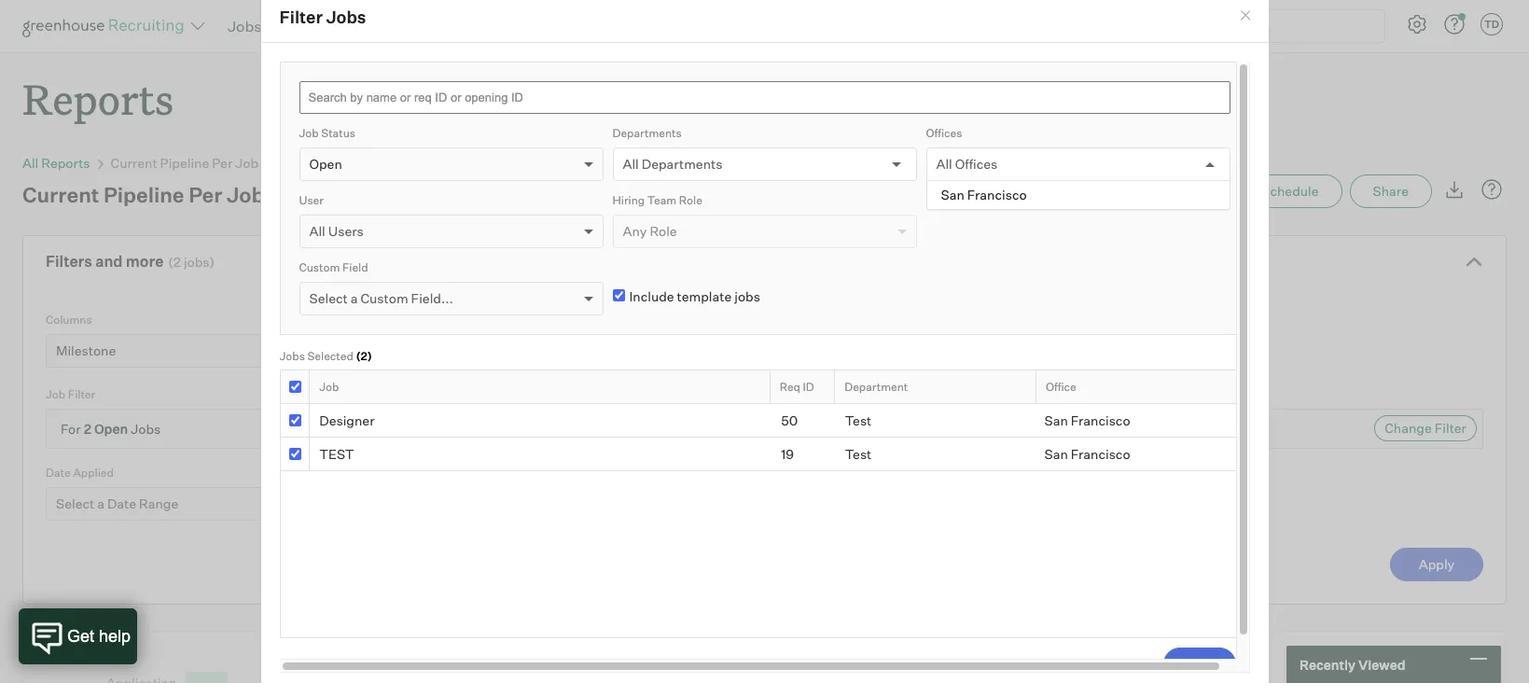 Task type: locate. For each thing, give the bounding box(es) containing it.
2 vertical spatial filter
[[1435, 420, 1467, 436]]

2 right for
[[84, 421, 91, 437]]

applied
[[73, 466, 114, 480]]

reports
[[22, 71, 174, 126], [41, 155, 90, 171]]

1 horizontal spatial 2
[[173, 254, 181, 270]]

san francisco
[[941, 187, 1027, 203], [1045, 413, 1131, 429], [1045, 446, 1131, 462]]

san francisco inside san francisco option
[[941, 187, 1027, 203]]

job up for
[[46, 388, 66, 402]]

0 vertical spatial 2
[[173, 254, 181, 270]]

1 vertical spatial filter
[[68, 388, 95, 402]]

0 vertical spatial a
[[351, 291, 358, 306]]

filter right change at the bottom of the page
[[1435, 420, 1467, 436]]

apply button
[[1391, 548, 1484, 582]]

0 vertical spatial current pipeline per job
[[111, 155, 259, 171]]

current pipeline per job
[[111, 155, 259, 171], [22, 182, 265, 207]]

job for job filter
[[46, 388, 66, 402]]

filters and more ( 2 jobs )
[[46, 252, 215, 271]]

filter for job filter
[[68, 388, 95, 402]]

filter inside button
[[1435, 420, 1467, 436]]

all users
[[309, 223, 364, 239]]

hiring team role
[[613, 194, 703, 208]]

job for job
[[320, 380, 339, 394]]

jobs
[[184, 254, 210, 270], [735, 289, 761, 305]]

a for date
[[97, 496, 104, 512]]

2 vertical spatial san
[[1045, 446, 1069, 462]]

1 vertical spatial open
[[94, 421, 128, 437]]

a for custom
[[351, 291, 358, 306]]

custom
[[299, 261, 340, 275], [361, 291, 408, 306]]

0 vertical spatial open
[[309, 156, 342, 172]]

2 option from the left
[[480, 334, 558, 371]]

1 horizontal spatial open
[[309, 156, 342, 172]]

role
[[679, 194, 703, 208], [650, 223, 677, 239]]

None field
[[937, 149, 941, 180]]

jobs
[[326, 6, 366, 27], [228, 17, 262, 35], [280, 349, 305, 363], [131, 421, 161, 437]]

current
[[111, 155, 157, 171], [22, 182, 99, 207]]

1 horizontal spatial select
[[309, 291, 348, 306]]

all for all offices
[[937, 156, 953, 172]]

1 horizontal spatial current
[[111, 155, 157, 171]]

option
[[402, 334, 480, 371], [480, 334, 558, 371], [558, 334, 636, 371]]

open down 'job status'
[[309, 156, 342, 172]]

range
[[139, 496, 179, 512]]

all departments
[[623, 156, 723, 172]]

2 vertical spatial francisco
[[1071, 446, 1131, 462]]

offices
[[926, 126, 963, 140], [956, 156, 998, 172]]

1 vertical spatial a
[[97, 496, 104, 512]]

1 vertical spatial 2
[[84, 421, 91, 437]]

test
[[320, 446, 354, 462]]

open right for
[[94, 421, 128, 437]]

0 vertical spatial custom
[[299, 261, 340, 275]]

milestone
[[402, 313, 454, 327], [56, 343, 116, 359]]

td button
[[1481, 13, 1504, 35]]

recently viewed
[[1300, 657, 1406, 673]]

filter right jobs link
[[280, 6, 323, 27]]

1 vertical spatial role
[[650, 223, 677, 239]]

0 horizontal spatial select
[[56, 496, 94, 512]]

0 horizontal spatial 2
[[84, 421, 91, 437]]

0 vertical spatial pipeline
[[160, 155, 209, 171]]

select for select a custom field...
[[309, 291, 348, 306]]

any
[[623, 223, 647, 239]]

select down custom field
[[309, 291, 348, 306]]

1 test from the top
[[845, 413, 872, 429]]

0 horizontal spatial role
[[650, 223, 677, 239]]

current right "all reports" link at the left of page
[[111, 155, 157, 171]]

departments
[[613, 126, 682, 140], [642, 156, 723, 172]]

a
[[351, 291, 358, 306], [97, 496, 104, 512]]

2 right more
[[173, 254, 181, 270]]

test
[[845, 413, 872, 429], [845, 446, 872, 462]]

0 vertical spatial francisco
[[968, 187, 1027, 203]]

select
[[309, 291, 348, 306], [56, 496, 94, 512]]

a down applied
[[97, 496, 104, 512]]

filter up for
[[68, 388, 95, 402]]

0 horizontal spatial current
[[22, 182, 99, 207]]

0 horizontal spatial custom
[[299, 261, 340, 275]]

role right any
[[650, 223, 677, 239]]

current down all reports
[[22, 182, 99, 207]]

1 horizontal spatial filter
[[280, 6, 323, 27]]

1 vertical spatial jobs
[[735, 289, 761, 305]]

1 columns from the left
[[46, 313, 92, 327]]

share
[[1374, 183, 1410, 199]]

None checkbox
[[289, 381, 301, 393]]

francisco for 50
[[1071, 413, 1131, 429]]

0 vertical spatial milestone
[[402, 313, 454, 327]]

2
[[173, 254, 181, 270], [84, 421, 91, 437]]

role right team at the left
[[679, 194, 703, 208]]

1 vertical spatial current
[[22, 182, 99, 207]]

job
[[299, 126, 319, 140], [236, 155, 259, 171], [227, 182, 265, 207], [320, 380, 339, 394], [46, 388, 66, 402]]

0 vertical spatial reports
[[22, 71, 174, 126]]

0 vertical spatial test
[[845, 413, 872, 429]]

(2)
[[356, 349, 372, 363]]

0 horizontal spatial columns
[[46, 313, 92, 327]]

milestone up job filter
[[56, 343, 116, 359]]

jobs selected (2)
[[280, 349, 372, 363]]

pipeline
[[160, 155, 209, 171], [104, 182, 184, 207]]

all
[[22, 155, 39, 171], [623, 156, 639, 172], [937, 156, 953, 172], [309, 223, 326, 239]]

job down "selected"
[[320, 380, 339, 394]]

jobs link
[[228, 17, 262, 35]]

1 vertical spatial select
[[56, 496, 94, 512]]

0 vertical spatial current
[[111, 155, 157, 171]]

0 vertical spatial san
[[941, 187, 965, 203]]

template
[[677, 289, 732, 305]]

milestone for milestone
[[56, 343, 116, 359]]

1 vertical spatial milestone
[[56, 343, 116, 359]]

None checkbox
[[289, 415, 301, 427], [289, 448, 301, 460], [289, 415, 301, 427], [289, 448, 301, 460]]

0 vertical spatial jobs
[[184, 254, 210, 270]]

0 vertical spatial select
[[309, 291, 348, 306]]

id
[[803, 380, 815, 394]]

all for all users
[[309, 223, 326, 239]]

date
[[46, 466, 71, 480], [107, 496, 136, 512]]

job left user
[[227, 182, 265, 207]]

francisco
[[968, 187, 1027, 203], [1071, 413, 1131, 429], [1071, 446, 1131, 462]]

job status
[[299, 126, 356, 140]]

1 vertical spatial date
[[107, 496, 136, 512]]

1 vertical spatial current pipeline per job
[[22, 182, 265, 207]]

custom down field
[[361, 291, 408, 306]]

user
[[299, 194, 324, 208]]

1 vertical spatial francisco
[[1071, 413, 1131, 429]]

cancel link
[[1113, 657, 1154, 672]]

date left range
[[107, 496, 136, 512]]

select down date applied
[[56, 496, 94, 512]]

1 horizontal spatial milestone
[[402, 313, 454, 327]]

job for job status
[[299, 126, 319, 140]]

open
[[309, 156, 342, 172], [94, 421, 128, 437]]

filter
[[280, 6, 323, 27], [68, 388, 95, 402], [1435, 420, 1467, 436]]

custom left field
[[299, 261, 340, 275]]

change filter button
[[1375, 416, 1478, 442]]

a down field
[[351, 291, 358, 306]]

0 horizontal spatial a
[[97, 496, 104, 512]]

date left applied
[[46, 466, 71, 480]]

change filter
[[1386, 420, 1467, 436]]

0 vertical spatial offices
[[926, 126, 963, 140]]

(
[[168, 254, 173, 270]]

close image
[[1239, 8, 1254, 23]]

greenhouse recruiting image
[[22, 15, 190, 37]]

team
[[648, 194, 677, 208]]

hiring
[[613, 194, 645, 208]]

field
[[343, 261, 368, 275]]

0 vertical spatial san francisco
[[941, 187, 1027, 203]]

departments up all departments
[[613, 126, 682, 140]]

1 horizontal spatial a
[[351, 291, 358, 306]]

1 vertical spatial san francisco
[[1045, 413, 1131, 429]]

Include template jobs checkbox
[[613, 290, 625, 302]]

0 vertical spatial date
[[46, 466, 71, 480]]

jobs right '('
[[184, 254, 210, 270]]

1 horizontal spatial columns
[[456, 313, 502, 327]]

milestone columns
[[402, 313, 502, 327]]

1 vertical spatial pipeline
[[104, 182, 184, 207]]

departments up team at the left
[[642, 156, 723, 172]]

2 test from the top
[[845, 446, 872, 462]]

users
[[328, 223, 364, 239]]

Search text field
[[1217, 13, 1369, 40]]

1 vertical spatial test
[[845, 446, 872, 462]]

0 horizontal spatial filter
[[68, 388, 95, 402]]

0 horizontal spatial milestone
[[56, 343, 116, 359]]

select for select a date range
[[56, 496, 94, 512]]

jobs right template
[[735, 289, 761, 305]]

san for 50
[[1045, 413, 1069, 429]]

san francisco for 50
[[1045, 413, 1131, 429]]

candidates link
[[277, 17, 356, 35]]

jobs inside filters and more ( 2 jobs )
[[184, 254, 210, 270]]

all offices
[[937, 156, 998, 172]]

per
[[212, 155, 233, 171], [189, 182, 223, 207]]

filter for change filter
[[1435, 420, 1467, 436]]

columns
[[46, 313, 92, 327], [456, 313, 502, 327]]

1 vertical spatial san
[[1045, 413, 1069, 429]]

job left status
[[299, 126, 319, 140]]

1 horizontal spatial custom
[[361, 291, 408, 306]]

change
[[1386, 420, 1433, 436]]

2 vertical spatial san francisco
[[1045, 446, 1131, 462]]

san
[[941, 187, 965, 203], [1045, 413, 1069, 429], [1045, 446, 1069, 462]]

0 vertical spatial role
[[679, 194, 703, 208]]

milestone down field...
[[402, 313, 454, 327]]

Search by name or req ID or opening ID field
[[299, 81, 1231, 114]]

0 horizontal spatial jobs
[[184, 254, 210, 270]]

2 columns from the left
[[456, 313, 502, 327]]

2 horizontal spatial filter
[[1435, 420, 1467, 436]]

download image
[[1444, 178, 1467, 201]]

test for 19
[[845, 446, 872, 462]]



Task type: describe. For each thing, give the bounding box(es) containing it.
1 option from the left
[[402, 334, 480, 371]]

recently
[[1300, 657, 1356, 673]]

schedule
[[1262, 183, 1320, 199]]

date applied
[[46, 466, 114, 480]]

select a date range
[[56, 496, 179, 512]]

1 vertical spatial departments
[[642, 156, 723, 172]]

faq image
[[1481, 178, 1504, 201]]

3 option from the left
[[558, 334, 636, 371]]

select a custom field...
[[309, 291, 454, 306]]

all reports link
[[22, 155, 90, 171]]

custom field
[[299, 261, 368, 275]]

san francisco for 19
[[1045, 446, 1131, 462]]

1 horizontal spatial date
[[107, 496, 136, 512]]

more
[[126, 252, 164, 271]]

td
[[1485, 18, 1500, 31]]

open option
[[309, 156, 342, 172]]

department
[[845, 380, 909, 394]]

cancel
[[1113, 657, 1154, 672]]

1 vertical spatial offices
[[956, 156, 998, 172]]

all for all departments
[[623, 156, 639, 172]]

all reports
[[22, 155, 90, 171]]

san francisco option
[[927, 181, 1230, 209]]

share button
[[1350, 175, 1433, 208]]

field...
[[411, 291, 454, 306]]

job left open option
[[236, 155, 259, 171]]

0 vertical spatial per
[[212, 155, 233, 171]]

filter jobs
[[280, 6, 366, 27]]

1 vertical spatial custom
[[361, 291, 408, 306]]

francisco inside option
[[968, 187, 1027, 203]]

candidates
[[277, 17, 356, 35]]

current pipeline per job link
[[111, 155, 259, 171]]

schedule button
[[1239, 175, 1343, 208]]

all for all reports
[[22, 155, 39, 171]]

)
[[210, 254, 215, 270]]

1 vertical spatial reports
[[41, 155, 90, 171]]

san for 19
[[1045, 446, 1069, 462]]

50
[[781, 413, 798, 429]]

save and schedule this report to revisit it! element
[[1153, 175, 1239, 208]]

19
[[781, 446, 794, 462]]

job filter
[[46, 388, 95, 402]]

1 horizontal spatial role
[[679, 194, 703, 208]]

1 horizontal spatial jobs
[[735, 289, 761, 305]]

1 vertical spatial per
[[189, 182, 223, 207]]

configure image
[[1407, 13, 1429, 35]]

2 inside filters and more ( 2 jobs )
[[173, 254, 181, 270]]

selected
[[308, 349, 354, 363]]

and
[[95, 252, 123, 271]]

designer
[[320, 413, 375, 429]]

milestone for milestone columns
[[402, 313, 454, 327]]

viewed
[[1359, 657, 1406, 673]]

filters
[[46, 252, 92, 271]]

francisco for 19
[[1071, 446, 1131, 462]]

for 2 open jobs
[[61, 421, 161, 437]]

any role
[[623, 223, 677, 239]]

milestone option
[[56, 343, 116, 359]]

status
[[321, 126, 356, 140]]

req
[[780, 380, 801, 394]]

for
[[61, 421, 81, 437]]

include
[[630, 289, 675, 305]]

include template jobs
[[630, 289, 761, 305]]

office
[[1046, 380, 1077, 394]]

apply
[[1420, 557, 1456, 572]]

req id
[[780, 380, 815, 394]]

0 vertical spatial departments
[[613, 126, 682, 140]]

td button
[[1478, 9, 1508, 39]]

test for 50
[[845, 413, 872, 429]]

0 horizontal spatial open
[[94, 421, 128, 437]]

0 vertical spatial filter
[[280, 6, 323, 27]]

0 horizontal spatial date
[[46, 466, 71, 480]]

san inside option
[[941, 187, 965, 203]]



Task type: vqa. For each thing, say whether or not it's contained in the screenshot.
productivity & collaboration ( 14 )
no



